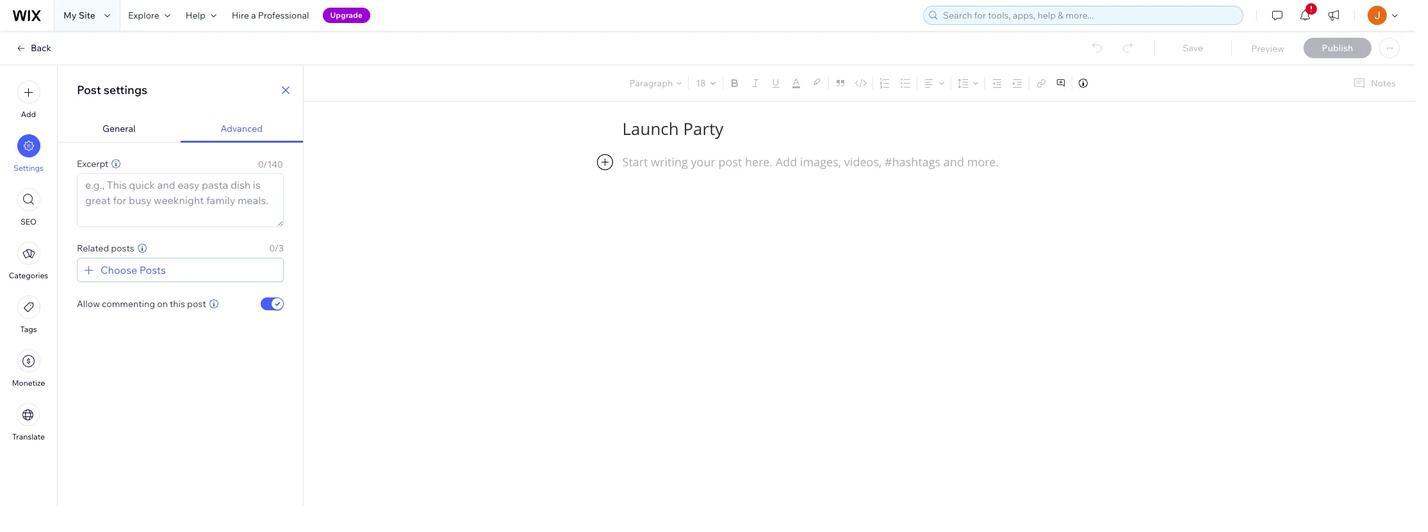 Task type: locate. For each thing, give the bounding box(es) containing it.
seo
[[20, 217, 37, 227]]

advanced button
[[180, 115, 303, 143]]

None text field
[[622, 154, 1097, 458]]

advanced
[[221, 123, 263, 135]]

settings
[[104, 83, 147, 97]]

upgrade
[[330, 10, 362, 20]]

categories button
[[9, 242, 48, 281]]

choose posts
[[101, 264, 166, 277]]

on
[[157, 299, 168, 310]]

allow
[[77, 299, 100, 310]]

translate button
[[12, 404, 45, 442]]

categories
[[9, 271, 48, 281]]

tab list
[[58, 115, 303, 143]]

add button
[[17, 81, 40, 119]]

professional
[[258, 10, 309, 21]]

related posts
[[77, 243, 134, 254]]

help button
[[178, 0, 224, 31]]

0 / 140
[[258, 159, 283, 170]]

settings button
[[14, 135, 44, 173]]

0
[[258, 159, 263, 170]]

seo button
[[17, 188, 40, 227]]

monetize
[[12, 379, 45, 388]]

choose
[[101, 264, 137, 277]]

notes
[[1371, 78, 1396, 89]]

menu
[[0, 73, 57, 450]]

general button
[[58, 115, 180, 143]]

back button
[[15, 42, 51, 54]]



Task type: vqa. For each thing, say whether or not it's contained in the screenshot.
CUSTOMERS, within alert
no



Task type: describe. For each thing, give the bounding box(es) containing it.
excerpt
[[77, 158, 108, 170]]

0/3
[[269, 243, 284, 254]]

post settings
[[77, 83, 147, 97]]

hire a professional
[[232, 10, 309, 21]]

/
[[263, 159, 267, 170]]

menu containing add
[[0, 73, 57, 450]]

choose posts button
[[81, 263, 166, 278]]

Search for tools, apps, help & more... field
[[939, 6, 1239, 24]]

explore
[[128, 10, 159, 21]]

Add a Catchy Title text field
[[622, 118, 1088, 140]]

tags button
[[17, 296, 40, 334]]

monetize button
[[12, 350, 45, 388]]

my
[[63, 10, 77, 21]]

plugin toolbar image
[[597, 154, 613, 170]]

site
[[79, 10, 95, 21]]

translate
[[12, 432, 45, 442]]

Excerpt text field
[[78, 174, 283, 227]]

notes button
[[1348, 75, 1400, 92]]

posts
[[140, 264, 166, 277]]

allow commenting on this post
[[77, 299, 206, 310]]

posts
[[111, 243, 134, 254]]

this
[[170, 299, 185, 310]]

commenting
[[102, 299, 155, 310]]

a
[[251, 10, 256, 21]]

post
[[77, 83, 101, 97]]

settings
[[14, 163, 44, 173]]

140
[[267, 159, 283, 170]]

hire a professional link
[[224, 0, 317, 31]]

tab list containing general
[[58, 115, 303, 143]]

upgrade button
[[323, 8, 370, 23]]

post
[[187, 299, 206, 310]]

back
[[31, 42, 51, 54]]

general
[[102, 123, 136, 135]]

hire
[[232, 10, 249, 21]]

tags
[[20, 325, 37, 334]]

related
[[77, 243, 109, 254]]

add
[[21, 110, 36, 119]]

my site
[[63, 10, 95, 21]]

help
[[186, 10, 206, 21]]



